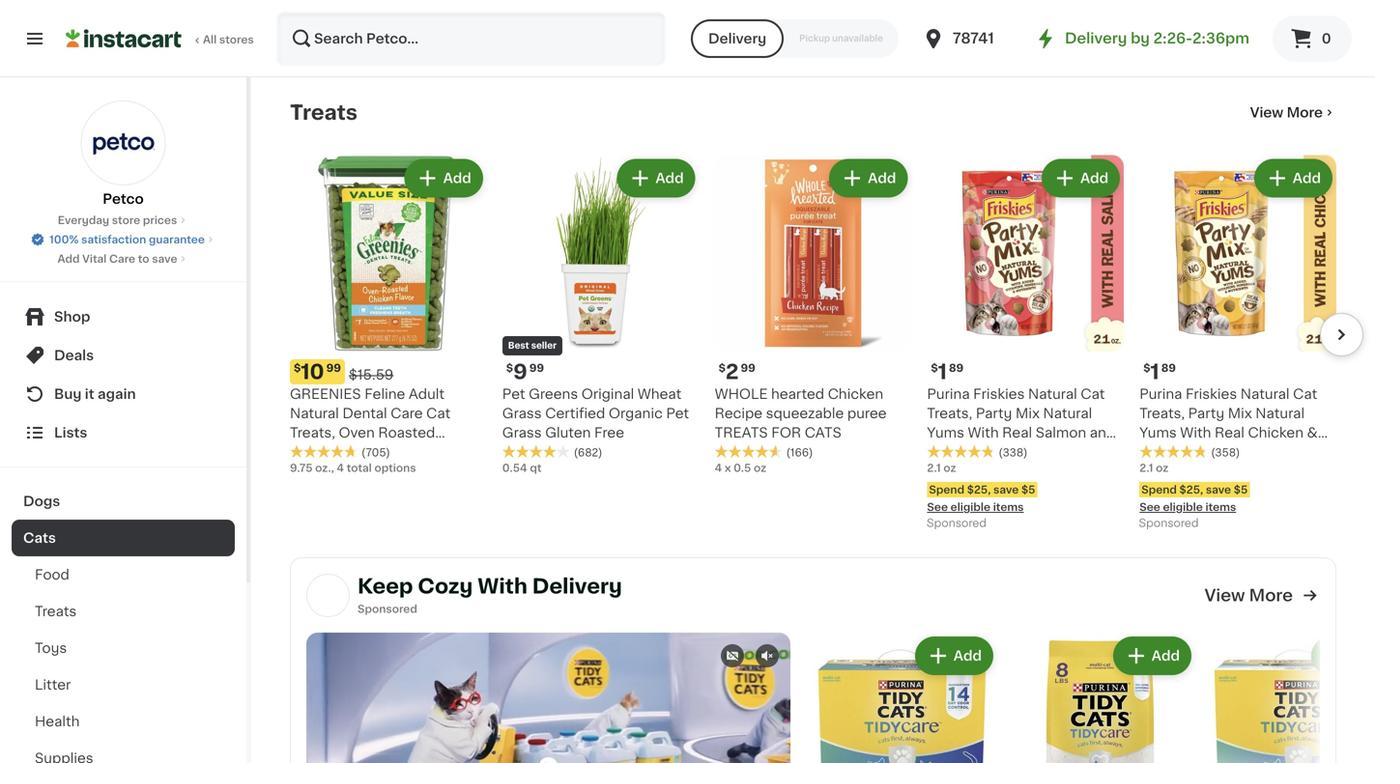 Task type: vqa. For each thing, say whether or not it's contained in the screenshot.
All
yes



Task type: locate. For each thing, give the bounding box(es) containing it.
1 2.1 oz from the left
[[927, 463, 956, 474]]

0 horizontal spatial see eligible items button
[[927, 10, 1124, 43]]

pet greens original wheat grass certified organic pet grass gluten free
[[502, 388, 689, 440]]

99 inside $ 9 99
[[529, 363, 544, 374]]

purina inside purina friskies natural cat treats, party mix natural yums with real chicken & vitamins, minerals & nutrients
[[1140, 388, 1182, 401]]

add button
[[406, 161, 481, 196], [619, 161, 693, 196], [831, 161, 906, 196], [1044, 161, 1118, 196], [1256, 161, 1331, 196], [917, 639, 992, 674], [1115, 639, 1190, 674]]

see eligible items for second the "see eligible items" button from the right
[[927, 30, 1024, 40]]

health link
[[12, 704, 235, 740]]

2.1 oz
[[927, 463, 956, 474], [1140, 463, 1169, 474]]

delivery inside button
[[708, 32, 767, 45]]

1 vertical spatial care
[[391, 407, 423, 420]]

food link
[[12, 557, 235, 593]]

1 vertical spatial treats
[[35, 605, 77, 618]]

vitamins, for purina friskies natural cat treats, party mix natural yums with real salmon and vitamins, minerals & nutrients
[[927, 446, 989, 459]]

mix inside "purina friskies natural cat treats, party mix natural yums with real salmon and vitamins, minerals & nutrients"
[[1016, 407, 1040, 420]]

2 1 from the left
[[1151, 362, 1159, 382]]

with inside keep cozy with delivery spo nsored
[[478, 576, 528, 597]]

petco link
[[81, 101, 166, 209]]

minerals for salmon
[[993, 446, 1050, 459]]

spend down "purina friskies natural cat treats, party mix natural yums with real salmon and vitamins, minerals & nutrients" at right bottom
[[929, 485, 965, 495]]

4 right oz.,
[[337, 463, 344, 474]]

friskies up (338) on the right bottom of the page
[[973, 388, 1025, 401]]

oz
[[944, 463, 956, 474], [754, 463, 767, 474], [1156, 463, 1169, 474]]

2 spend $25, save $5 see eligible items from the left
[[1140, 485, 1248, 513]]

purina inside "purina friskies natural cat treats, party mix natural yums with real salmon and vitamins, minerals & nutrients"
[[927, 388, 970, 401]]

roasted
[[378, 426, 435, 440]]

& inside "purina friskies natural cat treats, party mix natural yums with real salmon and vitamins, minerals & nutrients"
[[1054, 446, 1064, 459]]

organic
[[609, 407, 663, 420]]

2 horizontal spatial oz
[[1156, 463, 1169, 474]]

0 vertical spatial view
[[1250, 106, 1284, 119]]

oz.,
[[315, 463, 334, 474]]

& for purina friskies natural cat treats, party mix natural yums with real chicken & vitamins, minerals & nutrients
[[1266, 446, 1277, 459]]

1 vertical spatial treats link
[[12, 593, 235, 630]]

2 4 from the left
[[715, 463, 722, 474]]

mix for chicken
[[1228, 407, 1252, 420]]

1 $5 from the left
[[1021, 485, 1035, 495]]

0 horizontal spatial real
[[1002, 426, 1032, 440]]

2 vitamins, from the left
[[1140, 446, 1202, 459]]

1 vertical spatial more
[[1249, 588, 1293, 604]]

3 $ from the left
[[931, 363, 938, 374]]

1 horizontal spatial 89
[[1161, 363, 1176, 374]]

2 horizontal spatial cat
[[1293, 388, 1317, 401]]

cat inside purina friskies natural cat treats, party mix natural yums with real chicken & vitamins, minerals & nutrients
[[1293, 388, 1317, 401]]

vitamins, inside "purina friskies natural cat treats, party mix natural yums with real salmon and vitamins, minerals & nutrients"
[[927, 446, 989, 459]]

1 horizontal spatial oz
[[944, 463, 956, 474]]

89 up "purina friskies natural cat treats, party mix natural yums with real salmon and vitamins, minerals & nutrients" at right bottom
[[949, 363, 964, 374]]

2 horizontal spatial treats,
[[1140, 407, 1185, 420]]

1 vertical spatial pet
[[666, 407, 689, 420]]

yums inside purina friskies natural cat treats, party mix natural yums with real chicken & vitamins, minerals & nutrients
[[1140, 426, 1177, 440]]

1 oz from the left
[[944, 463, 956, 474]]

0 horizontal spatial &
[[1054, 446, 1064, 459]]

1 89 from the left
[[949, 363, 964, 374]]

2 nutrients from the left
[[1140, 465, 1203, 478]]

$10.99 original price: $15.59 element
[[290, 360, 487, 385]]

1 for purina friskies natural cat treats, party mix natural yums with real chicken & vitamins, minerals & nutrients
[[1151, 362, 1159, 382]]

$ 2 99
[[719, 362, 755, 382]]

4 $ from the left
[[719, 363, 726, 374]]

spend for purina friskies natural cat treats, party mix natural yums with real salmon and vitamins, minerals & nutrients
[[929, 485, 965, 495]]

2 horizontal spatial delivery
[[1065, 31, 1127, 45]]

spend $25, save $5 see eligible items
[[927, 485, 1035, 513], [1140, 485, 1248, 513]]

0 horizontal spatial see eligible items
[[927, 30, 1024, 40]]

vitamins, inside purina friskies natural cat treats, party mix natural yums with real chicken & vitamins, minerals & nutrients
[[1140, 446, 1202, 459]]

0 horizontal spatial $25,
[[967, 485, 991, 495]]

natural for purina friskies natural cat treats, party mix natural yums with real chicken & vitamins, minerals & nutrients
[[1256, 407, 1305, 420]]

real
[[1002, 426, 1032, 440], [1215, 426, 1245, 440]]

2.1
[[927, 463, 941, 474], [1140, 463, 1153, 474]]

yums for purina friskies natural cat treats, party mix natural yums with real chicken & vitamins, minerals & nutrients
[[1140, 426, 1177, 440]]

1 horizontal spatial nutrients
[[1140, 465, 1203, 478]]

2 purina from the left
[[1140, 388, 1182, 401]]

buy it again
[[54, 388, 136, 401]]

purina friskies natural cat treats, party mix natural yums with real salmon and vitamins, minerals & nutrients
[[927, 388, 1115, 478]]

100% satisfaction guarantee button
[[30, 228, 216, 247]]

gluten
[[545, 426, 591, 440]]

1 yums from the left
[[927, 426, 964, 440]]

dental
[[342, 407, 387, 420]]

greenies
[[290, 388, 361, 401]]

$5 for salmon
[[1021, 485, 1035, 495]]

1 spend from the left
[[929, 485, 965, 495]]

2 $25, from the left
[[1180, 485, 1203, 495]]

party inside purina friskies natural cat treats, party mix natural yums with real chicken & vitamins, minerals & nutrients
[[1188, 407, 1225, 420]]

care down 100% satisfaction guarantee on the left of the page
[[109, 254, 135, 264]]

0 horizontal spatial treats,
[[290, 426, 335, 440]]

1 horizontal spatial $ 1 89
[[1143, 362, 1176, 382]]

0 horizontal spatial delivery
[[532, 576, 622, 597]]

save down the (358)
[[1206, 485, 1231, 495]]

1 horizontal spatial delivery
[[708, 32, 767, 45]]

2.1 for purina friskies natural cat treats, party mix natural yums with real salmon and vitamins, minerals & nutrients
[[927, 463, 941, 474]]

0 horizontal spatial yums
[[927, 426, 964, 440]]

treats, for purina friskies natural cat treats, party mix natural yums with real chicken & vitamins, minerals & nutrients
[[1140, 407, 1185, 420]]

save down (338) on the right bottom of the page
[[993, 485, 1019, 495]]

★★★★★
[[290, 445, 358, 458], [290, 445, 358, 458], [502, 445, 570, 458], [502, 445, 570, 458], [927, 445, 995, 458], [927, 445, 995, 458], [715, 445, 782, 458], [715, 445, 782, 458], [1140, 445, 1207, 458], [1140, 445, 1207, 458]]

0 horizontal spatial $ 1 89
[[931, 362, 964, 382]]

friskies inside "purina friskies natural cat treats, party mix natural yums with real salmon and vitamins, minerals & nutrients"
[[973, 388, 1025, 401]]

see eligible items button
[[927, 10, 1124, 43], [1140, 10, 1337, 43]]

1 99 from the left
[[326, 363, 341, 374]]

(338)
[[999, 448, 1028, 458]]

grass down greens
[[502, 407, 542, 420]]

pet down wheat
[[666, 407, 689, 420]]

$ 1 89 up purina friskies natural cat treats, party mix natural yums with real chicken & vitamins, minerals & nutrients
[[1143, 362, 1176, 382]]

minerals inside purina friskies natural cat treats, party mix natural yums with real chicken & vitamins, minerals & nutrients
[[1205, 446, 1263, 459]]

purina
[[927, 388, 970, 401], [1140, 388, 1182, 401]]

pet down the 9
[[502, 388, 525, 401]]

hearted
[[771, 388, 824, 401]]

2 yums from the left
[[1140, 426, 1177, 440]]

total
[[347, 463, 372, 474]]

add inside the "add vital care to save" link
[[57, 254, 80, 264]]

1 horizontal spatial spend $25, save $5 see eligible items
[[1140, 485, 1248, 513]]

1 horizontal spatial 4
[[715, 463, 722, 474]]

natural inside $ 10 99 $15.59 greenies feline adult natural dental care cat treats, oven roasted chicken flavor
[[290, 407, 339, 420]]

more
[[1287, 106, 1323, 119], [1249, 588, 1293, 604]]

delivery by 2:26-2:36pm link
[[1034, 27, 1250, 50]]

treats
[[715, 426, 768, 440]]

treats, inside "purina friskies natural cat treats, party mix natural yums with real salmon and vitamins, minerals & nutrients"
[[927, 407, 972, 420]]

2 spend from the left
[[1142, 485, 1177, 495]]

99 inside $ 10 99 $15.59 greenies feline adult natural dental care cat treats, oven roasted chicken flavor
[[326, 363, 341, 374]]

1 spend $25, save $5 see eligible items from the left
[[927, 485, 1035, 513]]

5 $ from the left
[[1143, 363, 1151, 374]]

items
[[993, 30, 1024, 40], [1206, 30, 1236, 40], [993, 502, 1024, 513], [1206, 502, 1236, 513]]

deals
[[54, 349, 94, 362]]

1 horizontal spatial 2.1 oz
[[1140, 463, 1169, 474]]

friskies inside purina friskies natural cat treats, party mix natural yums with real chicken & vitamins, minerals & nutrients
[[1186, 388, 1237, 401]]

2 2.1 from the left
[[1140, 463, 1153, 474]]

1 horizontal spatial 1
[[1151, 362, 1159, 382]]

1 horizontal spatial mix
[[1228, 407, 1252, 420]]

99 inside $ 2 99
[[741, 363, 755, 374]]

party up the (358)
[[1188, 407, 1225, 420]]

0 horizontal spatial oz
[[754, 463, 767, 474]]

2.1 oz for purina friskies natural cat treats, party mix natural yums with real salmon and vitamins, minerals & nutrients
[[927, 463, 956, 474]]

$ 1 89 for purina friskies natural cat treats, party mix natural yums with real chicken & vitamins, minerals & nutrients
[[1143, 362, 1176, 382]]

2 vertical spatial chicken
[[290, 446, 345, 459]]

$ inside $ 9 99
[[506, 363, 513, 374]]

1 horizontal spatial see eligible items button
[[1140, 10, 1337, 43]]

2 oz from the left
[[754, 463, 767, 474]]

save for purina friskies natural cat treats, party mix natural yums with real salmon and vitamins, minerals & nutrients
[[993, 485, 1019, 495]]

save
[[152, 254, 177, 264], [993, 485, 1019, 495], [1206, 485, 1231, 495]]

spend $25, save $5 see eligible items down (338) on the right bottom of the page
[[927, 485, 1035, 513]]

lists link
[[12, 414, 235, 452]]

2 friskies from the left
[[1186, 388, 1237, 401]]

save right to
[[152, 254, 177, 264]]

1 horizontal spatial minerals
[[1205, 446, 1263, 459]]

$5 for chicken
[[1234, 485, 1248, 495]]

nutrients inside purina friskies natural cat treats, party mix natural yums with real chicken & vitamins, minerals & nutrients
[[1140, 465, 1203, 478]]

0 vertical spatial more
[[1287, 106, 1323, 119]]

litter
[[35, 678, 71, 692]]

mix up salmon
[[1016, 407, 1040, 420]]

1 horizontal spatial with
[[968, 426, 999, 440]]

feline
[[365, 388, 405, 401]]

1 horizontal spatial treats,
[[927, 407, 972, 420]]

sponsored badge image
[[927, 46, 986, 57], [1140, 46, 1198, 57], [927, 519, 986, 530], [1140, 519, 1198, 530]]

1 horizontal spatial cat
[[1081, 388, 1105, 401]]

(682)
[[574, 448, 602, 458]]

2 $ from the left
[[506, 363, 513, 374]]

0 horizontal spatial minerals
[[993, 446, 1050, 459]]

1 horizontal spatial party
[[1188, 407, 1225, 420]]

0 vertical spatial grass
[[502, 407, 542, 420]]

0 horizontal spatial with
[[478, 576, 528, 597]]

1 see eligible items from the left
[[927, 30, 1024, 40]]

0 horizontal spatial 89
[[949, 363, 964, 374]]

spend down purina friskies natural cat treats, party mix natural yums with real chicken & vitamins, minerals & nutrients
[[1142, 485, 1177, 495]]

89
[[949, 363, 964, 374], [1161, 363, 1176, 374]]

0 horizontal spatial party
[[976, 407, 1012, 420]]

with inside "purina friskies natural cat treats, party mix natural yums with real salmon and vitamins, minerals & nutrients"
[[968, 426, 999, 440]]

service type group
[[691, 19, 899, 58]]

1 horizontal spatial 99
[[529, 363, 544, 374]]

real up (338) on the right bottom of the page
[[1002, 426, 1032, 440]]

item carousel region
[[263, 147, 1364, 542], [791, 633, 1375, 763]]

0 horizontal spatial 4
[[337, 463, 344, 474]]

with up (338) on the right bottom of the page
[[968, 426, 999, 440]]

4 left x
[[715, 463, 722, 474]]

natural for $ 10 99 $15.59 greenies feline adult natural dental care cat treats, oven roasted chicken flavor
[[290, 407, 339, 420]]

buy it again link
[[12, 375, 235, 414]]

2 horizontal spatial save
[[1206, 485, 1231, 495]]

10
[[301, 362, 324, 382]]

2 99 from the left
[[529, 363, 544, 374]]

1 vitamins, from the left
[[927, 446, 989, 459]]

2 horizontal spatial 99
[[741, 363, 755, 374]]

2:36pm
[[1192, 31, 1250, 45]]

0 horizontal spatial view
[[1205, 588, 1245, 604]]

1
[[938, 362, 947, 382], [1151, 362, 1159, 382]]

1 $ from the left
[[294, 363, 301, 374]]

item carousel region containing 10
[[263, 147, 1364, 542]]

2 horizontal spatial with
[[1180, 426, 1211, 440]]

2 see eligible items from the left
[[1140, 30, 1236, 40]]

deals link
[[12, 336, 235, 375]]

party
[[976, 407, 1012, 420], [1188, 407, 1225, 420]]

None search field
[[276, 12, 666, 66]]

2 horizontal spatial chicken
[[1248, 426, 1304, 440]]

0 vertical spatial treats link
[[290, 101, 358, 124]]

$25, for purina friskies natural cat treats, party mix natural yums with real salmon and vitamins, minerals & nutrients
[[967, 485, 991, 495]]

mix up the (358)
[[1228, 407, 1252, 420]]

99 right the 10
[[326, 363, 341, 374]]

spend $25, save $5 see eligible items down the (358)
[[1140, 485, 1248, 513]]

78741 button
[[922, 12, 1038, 66]]

eligible
[[951, 30, 991, 40], [1163, 30, 1203, 40], [951, 502, 991, 513], [1163, 502, 1203, 513]]

product group containing 2
[[715, 155, 912, 476]]

greens
[[529, 388, 578, 401]]

0.54
[[502, 463, 527, 474]]

with for salmon
[[968, 426, 999, 440]]

$5 down (338) on the right bottom of the page
[[1021, 485, 1035, 495]]

4
[[337, 463, 344, 474], [715, 463, 722, 474]]

2 mix from the left
[[1228, 407, 1252, 420]]

1 1 from the left
[[938, 362, 947, 382]]

1 horizontal spatial real
[[1215, 426, 1245, 440]]

1 horizontal spatial yums
[[1140, 426, 1177, 440]]

1 horizontal spatial 2.1
[[1140, 463, 1153, 474]]

1 horizontal spatial view
[[1250, 106, 1284, 119]]

1 friskies from the left
[[973, 388, 1025, 401]]

0 horizontal spatial spend $25, save $5 see eligible items
[[927, 485, 1035, 513]]

1 vertical spatial grass
[[502, 426, 542, 440]]

best seller
[[508, 342, 557, 350]]

2 party from the left
[[1188, 407, 1225, 420]]

99 right the 9
[[529, 363, 544, 374]]

nutrients for purina friskies natural cat treats, party mix natural yums with real salmon and vitamins, minerals & nutrients
[[927, 465, 990, 478]]

0 horizontal spatial friskies
[[973, 388, 1025, 401]]

minerals
[[993, 446, 1050, 459], [1205, 446, 1263, 459]]

friskies for salmon
[[973, 388, 1025, 401]]

vitamins, left the (358)
[[1140, 446, 1202, 459]]

party inside "purina friskies natural cat treats, party mix natural yums with real salmon and vitamins, minerals & nutrients"
[[976, 407, 1012, 420]]

oz for purina friskies natural cat treats, party mix natural yums with real salmon and vitamins, minerals & nutrients
[[944, 463, 956, 474]]

mix
[[1016, 407, 1040, 420], [1228, 407, 1252, 420]]

1 real from the left
[[1002, 426, 1032, 440]]

2 $5 from the left
[[1234, 485, 1248, 495]]

view
[[1250, 106, 1284, 119], [1205, 588, 1245, 604]]

with for chicken
[[1180, 426, 1211, 440]]

delivery inside keep cozy with delivery spo nsored
[[532, 576, 622, 597]]

spend $25, save $5 see eligible items for purina friskies natural cat treats, party mix natural yums with real chicken & vitamins, minerals & nutrients
[[1140, 485, 1248, 513]]

nutrients inside "purina friskies natural cat treats, party mix natural yums with real salmon and vitamins, minerals & nutrients"
[[927, 465, 990, 478]]

1 grass from the top
[[502, 407, 542, 420]]

cats
[[805, 426, 842, 440]]

Search field
[[278, 14, 664, 64]]

whole
[[715, 388, 768, 401]]

minerals inside "purina friskies natural cat treats, party mix natural yums with real salmon and vitamins, minerals & nutrients"
[[993, 446, 1050, 459]]

see eligible items
[[927, 30, 1024, 40], [1140, 30, 1236, 40]]

1 $ 1 89 from the left
[[931, 362, 964, 382]]

chicken
[[828, 388, 883, 401], [1248, 426, 1304, 440], [290, 446, 345, 459]]

1 horizontal spatial $5
[[1234, 485, 1248, 495]]

real up the (358)
[[1215, 426, 1245, 440]]

cat inside "purina friskies natural cat treats, party mix natural yums with real salmon and vitamins, minerals & nutrients"
[[1081, 388, 1105, 401]]

2 2.1 oz from the left
[[1140, 463, 1169, 474]]

&
[[1307, 426, 1318, 440], [1054, 446, 1064, 459], [1266, 446, 1277, 459]]

0 horizontal spatial chicken
[[290, 446, 345, 459]]

1 horizontal spatial $25,
[[1180, 485, 1203, 495]]

2 89 from the left
[[1161, 363, 1176, 374]]

2 see eligible items button from the left
[[1140, 10, 1337, 43]]

mix inside purina friskies natural cat treats, party mix natural yums with real chicken & vitamins, minerals & nutrients
[[1228, 407, 1252, 420]]

2 real from the left
[[1215, 426, 1245, 440]]

1 4 from the left
[[337, 463, 344, 474]]

1 mix from the left
[[1016, 407, 1040, 420]]

see eligible items for first the "see eligible items" button from the right
[[1140, 30, 1236, 40]]

friskies up the (358)
[[1186, 388, 1237, 401]]

real inside "purina friskies natural cat treats, party mix natural yums with real salmon and vitamins, minerals & nutrients"
[[1002, 426, 1032, 440]]

$ for whole hearted chicken recipe squeezable puree treats for cats
[[719, 363, 726, 374]]

0 horizontal spatial 2.1 oz
[[927, 463, 956, 474]]

yums inside "purina friskies natural cat treats, party mix natural yums with real salmon and vitamins, minerals & nutrients"
[[927, 426, 964, 440]]

party up (338) on the right bottom of the page
[[976, 407, 1012, 420]]

0 horizontal spatial purina
[[927, 388, 970, 401]]

1 party from the left
[[976, 407, 1012, 420]]

treats link
[[290, 101, 358, 124], [12, 593, 235, 630]]

nutrients for purina friskies natural cat treats, party mix natural yums with real chicken & vitamins, minerals & nutrients
[[1140, 465, 1203, 478]]

care up roasted
[[391, 407, 423, 420]]

0 horizontal spatial cat
[[426, 407, 451, 420]]

0 horizontal spatial nutrients
[[927, 465, 990, 478]]

real inside purina friskies natural cat treats, party mix natural yums with real chicken & vitamins, minerals & nutrients
[[1215, 426, 1245, 440]]

$5 down the (358)
[[1234, 485, 1248, 495]]

89 up purina friskies natural cat treats, party mix natural yums with real chicken & vitamins, minerals & nutrients
[[1161, 363, 1176, 374]]

0 horizontal spatial pet
[[502, 388, 525, 401]]

0 horizontal spatial 99
[[326, 363, 341, 374]]

0 horizontal spatial 1
[[938, 362, 947, 382]]

mix for salmon
[[1016, 407, 1040, 420]]

3 oz from the left
[[1156, 463, 1169, 474]]

0 vertical spatial item carousel region
[[263, 147, 1364, 542]]

89 for purina friskies natural cat treats, party mix natural yums with real chicken & vitamins, minerals & nutrients
[[1161, 363, 1176, 374]]

product group
[[927, 0, 1124, 62], [1140, 0, 1337, 62], [290, 155, 487, 476], [502, 155, 699, 476], [715, 155, 912, 476], [927, 155, 1124, 535], [1140, 155, 1337, 535], [807, 633, 997, 763], [1005, 633, 1195, 763], [1203, 633, 1375, 763]]

1 horizontal spatial chicken
[[828, 388, 883, 401]]

2 grass from the top
[[502, 426, 542, 440]]

$ inside $ 2 99
[[719, 363, 726, 374]]

$25, down "purina friskies natural cat treats, party mix natural yums with real salmon and vitamins, minerals & nutrients" at right bottom
[[967, 485, 991, 495]]

grass up 0.54 qt
[[502, 426, 542, 440]]

spend $25, save $5 see eligible items for purina friskies natural cat treats, party mix natural yums with real salmon and vitamins, minerals & nutrients
[[927, 485, 1035, 513]]

purina friskies natural cat treats, party mix natural yums with real chicken & vitamins, minerals & nutrients
[[1140, 388, 1318, 478]]

cats link
[[12, 520, 235, 557]]

with inside purina friskies natural cat treats, party mix natural yums with real chicken & vitamins, minerals & nutrients
[[1180, 426, 1211, 440]]

1 nutrients from the left
[[927, 465, 990, 478]]

0 vertical spatial care
[[109, 254, 135, 264]]

purina for purina friskies natural cat treats, party mix natural yums with real chicken & vitamins, minerals & nutrients
[[1140, 388, 1182, 401]]

view more
[[1250, 106, 1323, 119], [1205, 588, 1293, 604]]

1 purina from the left
[[927, 388, 970, 401]]

1 minerals from the left
[[993, 446, 1050, 459]]

1 horizontal spatial spend
[[1142, 485, 1177, 495]]

$5
[[1021, 485, 1035, 495], [1234, 485, 1248, 495]]

0 vertical spatial treats
[[290, 102, 358, 123]]

to
[[138, 254, 149, 264]]

with up the (358)
[[1180, 426, 1211, 440]]

99 for 9
[[529, 363, 544, 374]]

1 2.1 from the left
[[927, 463, 941, 474]]

1 vertical spatial chicken
[[1248, 426, 1304, 440]]

purina image
[[306, 574, 350, 618]]

1 horizontal spatial care
[[391, 407, 423, 420]]

0 horizontal spatial $5
[[1021, 485, 1035, 495]]

with right cozy
[[478, 576, 528, 597]]

keep
[[358, 576, 413, 597]]

1 horizontal spatial purina
[[1140, 388, 1182, 401]]

cat
[[1081, 388, 1105, 401], [1293, 388, 1317, 401], [426, 407, 451, 420]]

2 $ 1 89 from the left
[[1143, 362, 1176, 382]]

1 horizontal spatial save
[[993, 485, 1019, 495]]

0 horizontal spatial vitamins,
[[927, 446, 989, 459]]

99 right 2
[[741, 363, 755, 374]]

2 minerals from the left
[[1205, 446, 1263, 459]]

product group containing 10
[[290, 155, 487, 476]]

$25, down purina friskies natural cat treats, party mix natural yums with real chicken & vitamins, minerals & nutrients
[[1180, 485, 1203, 495]]

1 horizontal spatial see eligible items
[[1140, 30, 1236, 40]]

certified
[[545, 407, 605, 420]]

care
[[109, 254, 135, 264], [391, 407, 423, 420]]

1 horizontal spatial vitamins,
[[1140, 446, 1202, 459]]

$ 1 89 up "purina friskies natural cat treats, party mix natural yums with real salmon and vitamins, minerals & nutrients" at right bottom
[[931, 362, 964, 382]]

treats, for purina friskies natural cat treats, party mix natural yums with real salmon and vitamins, minerals & nutrients
[[927, 407, 972, 420]]

0 horizontal spatial 2.1
[[927, 463, 941, 474]]

real for salmon
[[1002, 426, 1032, 440]]

1 horizontal spatial friskies
[[1186, 388, 1237, 401]]

grass
[[502, 407, 542, 420], [502, 426, 542, 440]]

oz inside "product" group
[[754, 463, 767, 474]]

treats, inside purina friskies natural cat treats, party mix natural yums with real chicken & vitamins, minerals & nutrients
[[1140, 407, 1185, 420]]

1 horizontal spatial treats link
[[290, 101, 358, 124]]

yums
[[927, 426, 964, 440], [1140, 426, 1177, 440]]

99 for 10
[[326, 363, 341, 374]]

vitamins, left (338) on the right bottom of the page
[[927, 446, 989, 459]]

whole hearted chicken recipe squeezable puree treats for cats
[[715, 388, 887, 440]]

3 99 from the left
[[741, 363, 755, 374]]

recipe
[[715, 407, 763, 420]]

78741
[[953, 31, 994, 45]]

0 horizontal spatial mix
[[1016, 407, 1040, 420]]

1 $25, from the left
[[967, 485, 991, 495]]

0 vertical spatial chicken
[[828, 388, 883, 401]]

1 horizontal spatial &
[[1266, 446, 1277, 459]]

$ 9 99
[[506, 362, 544, 382]]

save for purina friskies natural cat treats, party mix natural yums with real chicken & vitamins, minerals & nutrients
[[1206, 485, 1231, 495]]

0 horizontal spatial spend
[[929, 485, 965, 495]]

1 vertical spatial item carousel region
[[791, 633, 1375, 763]]



Task type: describe. For each thing, give the bounding box(es) containing it.
dogs
[[23, 495, 60, 508]]

real for chicken
[[1215, 426, 1245, 440]]

2
[[726, 362, 739, 382]]

yums for purina friskies natural cat treats, party mix natural yums with real salmon and vitamins, minerals & nutrients
[[927, 426, 964, 440]]

everyday
[[58, 215, 109, 226]]

0.54 qt
[[502, 463, 542, 474]]

all
[[203, 34, 217, 45]]

89 for purina friskies natural cat treats, party mix natural yums with real salmon and vitamins, minerals & nutrients
[[949, 363, 964, 374]]

petco
[[103, 192, 144, 206]]

all stores link
[[66, 12, 255, 66]]

1 vertical spatial view
[[1205, 588, 1245, 604]]

chicken inside $ 10 99 $15.59 greenies feline adult natural dental care cat treats, oven roasted chicken flavor
[[290, 446, 345, 459]]

instacart logo image
[[66, 27, 182, 50]]

2:26-
[[1153, 31, 1192, 45]]

cat inside $ 10 99 $15.59 greenies feline adult natural dental care cat treats, oven roasted chicken flavor
[[426, 407, 451, 420]]

delivery button
[[691, 19, 784, 58]]

99 for 2
[[741, 363, 755, 374]]

buy
[[54, 388, 82, 401]]

friskies for chicken
[[1186, 388, 1237, 401]]

$25, for purina friskies natural cat treats, party mix natural yums with real chicken & vitamins, minerals & nutrients
[[1180, 485, 1203, 495]]

it
[[85, 388, 94, 401]]

chicken inside purina friskies natural cat treats, party mix natural yums with real chicken & vitamins, minerals & nutrients
[[1248, 426, 1304, 440]]

$ 10 99 $15.59 greenies feline adult natural dental care cat treats, oven roasted chicken flavor
[[290, 362, 451, 459]]

shop link
[[12, 298, 235, 336]]

cozy
[[418, 576, 473, 597]]

2.1 for purina friskies natural cat treats, party mix natural yums with real chicken & vitamins, minerals & nutrients
[[1140, 463, 1153, 474]]

100%
[[49, 234, 79, 245]]

treats, inside $ 10 99 $15.59 greenies feline adult natural dental care cat treats, oven roasted chicken flavor
[[290, 426, 335, 440]]

prices
[[143, 215, 177, 226]]

add vital care to save link
[[57, 251, 189, 267]]

vital
[[82, 254, 107, 264]]

free
[[594, 426, 624, 440]]

2.1 oz for purina friskies natural cat treats, party mix natural yums with real chicken & vitamins, minerals & nutrients
[[1140, 463, 1169, 474]]

store
[[112, 215, 140, 226]]

0 horizontal spatial treats
[[35, 605, 77, 618]]

salmon
[[1036, 426, 1086, 440]]

qt
[[530, 463, 542, 474]]

(358)
[[1211, 448, 1240, 458]]

9.75
[[290, 463, 313, 474]]

4 x 0.5 oz
[[715, 463, 767, 474]]

0 horizontal spatial save
[[152, 254, 177, 264]]

0 button
[[1273, 15, 1352, 62]]

$ for purina friskies natural cat treats, party mix natural yums with real chicken & vitamins, minerals & nutrients
[[1143, 363, 1151, 374]]

delivery for delivery
[[708, 32, 767, 45]]

0
[[1322, 32, 1331, 45]]

dogs link
[[12, 483, 235, 520]]

chicken inside whole hearted chicken recipe squeezable puree treats for cats
[[828, 388, 883, 401]]

squeezable
[[766, 407, 844, 420]]

1 horizontal spatial pet
[[666, 407, 689, 420]]

again
[[98, 388, 136, 401]]

party for salmon
[[976, 407, 1012, 420]]

all stores
[[203, 34, 254, 45]]

purina for purina friskies natural cat treats, party mix natural yums with real salmon and vitamins, minerals & nutrients
[[927, 388, 970, 401]]

minerals for chicken
[[1205, 446, 1263, 459]]

delivery by 2:26-2:36pm
[[1065, 31, 1250, 45]]

2 horizontal spatial &
[[1307, 426, 1318, 440]]

0 horizontal spatial treats link
[[12, 593, 235, 630]]

flavor
[[349, 446, 390, 459]]

add 1 item purina tidy cats tidy care comfort unscented clumping cat litter odor control low dust formula image
[[1319, 645, 1375, 668]]

$15.59
[[349, 368, 394, 382]]

spo
[[358, 604, 379, 614]]

delivery for delivery by 2:26-2:36pm
[[1065, 31, 1127, 45]]

satisfaction
[[81, 234, 146, 245]]

party for chicken
[[1188, 407, 1225, 420]]

x
[[725, 463, 731, 474]]

cats
[[23, 532, 56, 545]]

cat for purina friskies natural cat treats, party mix natural yums with real chicken & vitamins, minerals & nutrients
[[1293, 388, 1317, 401]]

$ 1 89 for purina friskies natural cat treats, party mix natural yums with real salmon and vitamins, minerals & nutrients
[[931, 362, 964, 382]]

1 see eligible items button from the left
[[927, 10, 1124, 43]]

lists
[[54, 426, 87, 440]]

care inside $ 10 99 $15.59 greenies feline adult natural dental care cat treats, oven roasted chicken flavor
[[391, 407, 423, 420]]

$ for purina friskies natural cat treats, party mix natural yums with real salmon and vitamins, minerals & nutrients
[[931, 363, 938, 374]]

wheat
[[638, 388, 682, 401]]

1 horizontal spatial treats
[[290, 102, 358, 123]]

9.75 oz., 4 total options
[[290, 463, 416, 474]]

item carousel region containing add
[[791, 633, 1375, 763]]

9
[[513, 362, 527, 382]]

(705)
[[361, 448, 390, 458]]

$ inside $ 10 99 $15.59 greenies feline adult natural dental care cat treats, oven roasted chicken flavor
[[294, 363, 301, 374]]

view more link
[[1250, 103, 1337, 122]]

toys link
[[12, 630, 235, 667]]

petco logo image
[[81, 101, 166, 186]]

stores
[[219, 34, 254, 45]]

everyday store prices
[[58, 215, 177, 226]]

by
[[1131, 31, 1150, 45]]

guarantee
[[149, 234, 205, 245]]

food
[[35, 568, 69, 582]]

natural for purina friskies natural cat treats, party mix natural yums with real salmon and vitamins, minerals & nutrients
[[1043, 407, 1092, 420]]

seller
[[531, 342, 557, 350]]

health
[[35, 715, 80, 729]]

options
[[374, 463, 416, 474]]

for
[[771, 426, 801, 440]]

0 vertical spatial pet
[[502, 388, 525, 401]]

1 vertical spatial view more
[[1205, 588, 1293, 604]]

best
[[508, 342, 529, 350]]

100% satisfaction guarantee
[[49, 234, 205, 245]]

and
[[1090, 426, 1115, 440]]

spend for purina friskies natural cat treats, party mix natural yums with real chicken & vitamins, minerals & nutrients
[[1142, 485, 1177, 495]]

1 for purina friskies natural cat treats, party mix natural yums with real salmon and vitamins, minerals & nutrients
[[938, 362, 947, 382]]

toys
[[35, 642, 67, 655]]

(166)
[[786, 448, 813, 458]]

0 vertical spatial view more
[[1250, 106, 1323, 119]]

nsored
[[379, 604, 417, 614]]

puree
[[847, 407, 887, 420]]

& for purina friskies natural cat treats, party mix natural yums with real salmon and vitamins, minerals & nutrients
[[1054, 446, 1064, 459]]

0.5
[[734, 463, 751, 474]]

cat for purina friskies natural cat treats, party mix natural yums with real salmon and vitamins, minerals & nutrients
[[1081, 388, 1105, 401]]

litter link
[[12, 667, 235, 704]]

$ for pet greens original wheat grass certified organic pet grass gluten free
[[506, 363, 513, 374]]

0 horizontal spatial care
[[109, 254, 135, 264]]

vitamins, for purina friskies natural cat treats, party mix natural yums with real chicken & vitamins, minerals & nutrients
[[1140, 446, 1202, 459]]

product group containing 9
[[502, 155, 699, 476]]

oz for purina friskies natural cat treats, party mix natural yums with real chicken & vitamins, minerals & nutrients
[[1156, 463, 1169, 474]]

oven
[[339, 426, 375, 440]]



